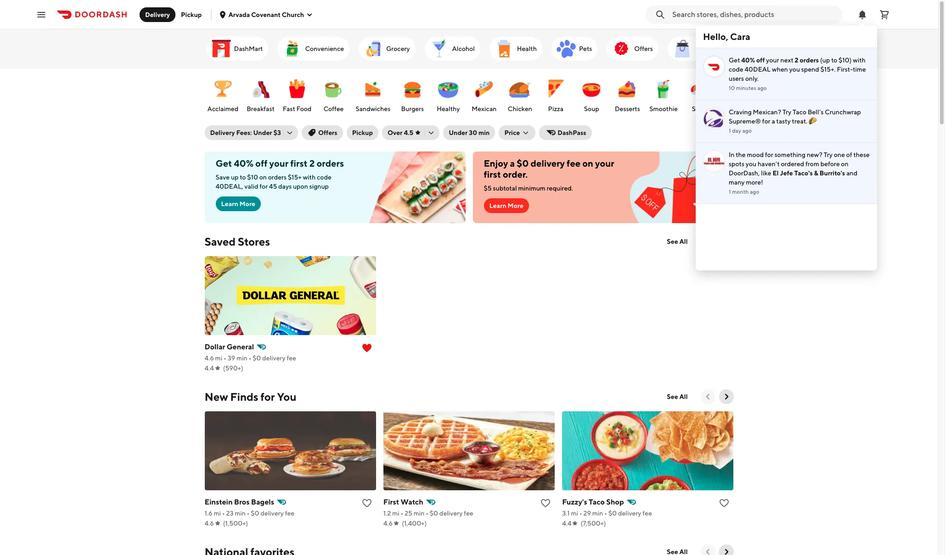 Task type: locate. For each thing, give the bounding box(es) containing it.
signup
[[309, 183, 329, 190]]

23
[[226, 510, 234, 517]]

new?
[[807, 151, 823, 159]]

1 vertical spatial all
[[680, 393, 688, 401]]

1 vertical spatial you
[[746, 160, 757, 168]]

1 horizontal spatial 2
[[795, 57, 799, 64]]

try up before on the right top of page
[[824, 151, 833, 159]]

2 food from the left
[[748, 105, 763, 113]]

4.4 for dollar general
[[205, 365, 214, 372]]

40% up $10 at top
[[234, 158, 254, 169]]

ago down "only."
[[758, 85, 767, 91]]

for up haven't on the top right of the page
[[765, 151, 774, 159]]

delivery for delivery fees: under $3
[[210, 129, 235, 136]]

1 vertical spatial see all link
[[662, 390, 694, 404]]

to right (up
[[832, 57, 838, 64]]

(590+)
[[223, 365, 243, 372]]

1 vertical spatial taco
[[589, 498, 605, 507]]

click to add this store to your saved list image for fuzzy's taco shop
[[719, 498, 730, 509]]

$​0 down general
[[253, 355, 261, 362]]

you
[[277, 391, 297, 403]]

2 vertical spatial orders
[[268, 174, 287, 181]]

0 horizontal spatial code
[[317, 174, 332, 181]]

0 vertical spatial see all link
[[662, 234, 694, 249]]

$10
[[247, 174, 258, 181]]

1 vertical spatial a
[[510, 158, 515, 169]]

1 horizontal spatial your
[[595, 158, 615, 169]]

1 vertical spatial off
[[255, 158, 268, 169]]

Store search: begin typing to search for stores available on DoorDash text field
[[673, 9, 837, 20]]

try up tasty
[[783, 108, 792, 116]]

off for first
[[255, 158, 268, 169]]

notification bell image
[[857, 9, 868, 20]]

learn more down 40deal,
[[221, 200, 255, 208]]

pickup down sandwiches
[[352, 129, 373, 136]]

delivery down bagels on the bottom of page
[[261, 510, 284, 517]]

learn down 40deal,
[[221, 200, 238, 208]]

2
[[795, 57, 799, 64], [310, 158, 315, 169]]

1 horizontal spatial pickup
[[352, 129, 373, 136]]

0 horizontal spatial pickup
[[181, 11, 202, 18]]

soup
[[584, 105, 599, 113]]

sandwiches
[[356, 105, 391, 113]]

1 vertical spatial next button of carousel image
[[729, 90, 739, 99]]

convenience image
[[281, 38, 303, 60]]

0 vertical spatial 40%
[[742, 57, 755, 64]]

0 vertical spatial ago
[[758, 85, 767, 91]]

a left tasty
[[772, 118, 775, 125]]

1 horizontal spatial first
[[484, 169, 501, 180]]

ordered
[[781, 160, 805, 168]]

2 see all link from the top
[[662, 390, 694, 404]]

get for get 40% off your first 2 orders
[[216, 158, 232, 169]]

1 vertical spatial try
[[824, 151, 833, 159]]

under left 30
[[449, 129, 468, 136]]

orders up 45
[[268, 174, 287, 181]]

offers right the offers image
[[635, 45, 653, 52]]

1 vertical spatial 4.4
[[562, 520, 572, 527]]

for inside craving mexican? try taco bell's crunchwrap supreme® for a tasty treat. 🌮 1 day ago
[[763, 118, 771, 125]]

and many more!
[[729, 170, 858, 186]]

dollar general
[[205, 343, 254, 351]]

learn more button down subtotal
[[484, 198, 529, 213]]

0 vertical spatial taco
[[793, 108, 807, 116]]

covenant
[[251, 11, 281, 18]]

learn down subtotal
[[490, 202, 507, 210]]

0 horizontal spatial to
[[240, 174, 246, 181]]

0 horizontal spatial offers
[[318, 129, 338, 136]]

smoothie
[[650, 105, 678, 113]]

0 vertical spatial get
[[729, 57, 740, 64]]

acclaimed link
[[206, 73, 240, 115]]

taco up 29 at the bottom of the page
[[589, 498, 605, 507]]

spots
[[729, 160, 745, 168]]

a left $0
[[510, 158, 515, 169]]

1 vertical spatial ago
[[743, 127, 752, 134]]

you inside (up to $10) with code 40deal when you spend $15+. first-time users only.
[[790, 66, 800, 73]]

2 click to add this store to your saved list image from the left
[[719, 498, 730, 509]]

1 horizontal spatial orders
[[317, 158, 344, 169]]

1 vertical spatial code
[[317, 174, 332, 181]]

sushi
[[692, 105, 708, 113]]

0 vertical spatial off
[[757, 57, 765, 64]]

mi right 1.2
[[392, 510, 400, 517]]

off up 40deal
[[757, 57, 765, 64]]

0 horizontal spatial orders
[[268, 174, 287, 181]]

under left the $3
[[253, 129, 272, 136]]

more for 40%
[[240, 200, 255, 208]]

1 horizontal spatial 40%
[[742, 57, 755, 64]]

users
[[729, 75, 744, 82]]

1 vertical spatial delivery
[[210, 129, 235, 136]]

previous button of carousel image for the bottom next button of carousel icon
[[704, 548, 713, 555]]

1 horizontal spatial off
[[757, 57, 765, 64]]

get 40% off your first 2 orders
[[216, 158, 344, 169]]

next button of carousel image
[[729, 44, 739, 53], [729, 90, 739, 99], [722, 548, 731, 555]]

0 vertical spatial see all
[[667, 238, 688, 245]]

$​0 right 25
[[430, 510, 438, 517]]

learn more for a
[[490, 202, 524, 210]]

1 horizontal spatial learn more button
[[484, 198, 529, 213]]

1 inside craving mexican? try taco bell's crunchwrap supreme® for a tasty treat. 🌮 1 day ago
[[729, 127, 731, 134]]

get up save
[[216, 158, 232, 169]]

0 horizontal spatial learn more button
[[216, 197, 261, 211]]

next button of carousel image
[[729, 183, 739, 192], [722, 392, 731, 402]]

food up supreme®
[[748, 105, 763, 113]]

1 horizontal spatial 4.4
[[562, 520, 572, 527]]

1 vertical spatial 40%
[[234, 158, 254, 169]]

0 vertical spatial all
[[680, 238, 688, 245]]

$15+
[[288, 174, 302, 181]]

$​0 for general
[[253, 355, 261, 362]]

convenience link
[[278, 37, 350, 61]]

• down bros
[[247, 510, 250, 517]]

pickup for the leftmost pickup button
[[181, 11, 202, 18]]

1 vertical spatial orders
[[317, 158, 344, 169]]

0 horizontal spatial first
[[291, 158, 308, 169]]

open menu image
[[36, 9, 47, 20]]

day
[[732, 127, 742, 134]]

click to remove this store from your saved list image
[[362, 343, 373, 354]]

1 horizontal spatial delivery
[[210, 129, 235, 136]]

2 see all from the top
[[667, 393, 688, 401]]

1 horizontal spatial taco
[[793, 108, 807, 116]]

dashmart image
[[210, 38, 232, 60]]

1 month ago
[[729, 188, 760, 195]]

4.4 down dollar
[[205, 365, 214, 372]]

4.4 down 3.1
[[562, 520, 572, 527]]

new finds for you link
[[205, 390, 297, 404]]

treat.
[[792, 118, 808, 125]]

with up the time
[[853, 57, 866, 64]]

offers down coffee
[[318, 129, 338, 136]]

0 vertical spatial you
[[790, 66, 800, 73]]

click to add this store to your saved list image for first watch
[[540, 498, 551, 509]]

1 1 from the top
[[729, 127, 731, 134]]

1 horizontal spatial try
[[824, 151, 833, 159]]

1 vertical spatial to
[[240, 174, 246, 181]]

mi for einstein
[[214, 510, 221, 517]]

1 horizontal spatial more
[[508, 202, 524, 210]]

$​0 down bagels on the bottom of page
[[251, 510, 259, 517]]

1 vertical spatial previous button of carousel image
[[704, 548, 713, 555]]

1 horizontal spatial food
[[748, 105, 763, 113]]

burgers
[[401, 105, 424, 113]]

1 all from the top
[[680, 238, 688, 245]]

on down 'dashpass'
[[583, 158, 594, 169]]

craving
[[729, 108, 752, 116]]

0 vertical spatial orders
[[800, 57, 819, 64]]

1 horizontal spatial you
[[790, 66, 800, 73]]

over 4.5 button
[[382, 125, 440, 140]]

from
[[806, 160, 820, 168]]

0 horizontal spatial food
[[297, 105, 312, 113]]

before
[[821, 160, 840, 168]]

bell's
[[808, 108, 824, 116]]

try inside in the mood for something new? try one of these spots you haven't ordered from before on doordash, like
[[824, 151, 833, 159]]

catering image
[[731, 38, 753, 60]]

0 vertical spatial code
[[729, 66, 744, 73]]

0 items, open order cart image
[[879, 9, 890, 20]]

offers inside 'button'
[[318, 129, 338, 136]]

new
[[205, 391, 228, 403]]

40% for get 40% off your first 2 orders
[[234, 158, 254, 169]]

your for first
[[270, 158, 289, 169]]

hello, cara
[[703, 31, 751, 42]]

0 horizontal spatial 2
[[310, 158, 315, 169]]

2 right the next
[[795, 57, 799, 64]]

health link
[[490, 37, 543, 61]]

0 horizontal spatial 40%
[[234, 158, 254, 169]]

enjoy a $0 delivery fee on your first order.
[[484, 158, 615, 180]]

0 horizontal spatial off
[[255, 158, 268, 169]]

0 vertical spatial 2
[[795, 57, 799, 64]]

first up $15+
[[291, 158, 308, 169]]

min for dollar general
[[237, 355, 247, 362]]

$​0 for watch
[[430, 510, 438, 517]]

1 vertical spatial see
[[667, 393, 678, 401]]

1 vertical spatial 2
[[310, 158, 315, 169]]

1 horizontal spatial to
[[832, 57, 838, 64]]

1 horizontal spatial with
[[853, 57, 866, 64]]

0 horizontal spatial try
[[783, 108, 792, 116]]

with inside (up to $10) with code 40deal when you spend $15+. first-time users only.
[[853, 57, 866, 64]]

learn more
[[221, 200, 255, 208], [490, 202, 524, 210]]

delivery up you
[[262, 355, 286, 362]]

1 horizontal spatial under
[[449, 129, 468, 136]]

mi for dollar
[[215, 355, 222, 362]]

(1,500+)
[[223, 520, 248, 527]]

mi right 3.1
[[571, 510, 578, 517]]

you down mood
[[746, 160, 757, 168]]

with inside save up to $10 on orders $15+ with code 40deal, valid for 45 days upon signup
[[303, 174, 316, 181]]

on down of
[[842, 160, 849, 168]]

fee for dollar general
[[287, 355, 296, 362]]

bagels
[[251, 498, 274, 507]]

1 vertical spatial pickup
[[352, 129, 373, 136]]

0 vertical spatial 1
[[729, 127, 731, 134]]

0 horizontal spatial click to add this store to your saved list image
[[540, 498, 551, 509]]

minimum
[[518, 185, 546, 192]]

2 horizontal spatial on
[[842, 160, 849, 168]]

1 vertical spatial first
[[484, 169, 501, 180]]

off for next
[[757, 57, 765, 64]]

• left 25
[[401, 510, 404, 517]]

mi right 1.6
[[214, 510, 221, 517]]

with up upon
[[303, 174, 316, 181]]

code up users
[[729, 66, 744, 73]]

first down enjoy
[[484, 169, 501, 180]]

0 horizontal spatial get
[[216, 158, 232, 169]]

4.6 for first watch
[[384, 520, 393, 527]]

mi for first
[[392, 510, 400, 517]]

code inside (up to $10) with code 40deal when you spend $15+. first-time users only.
[[729, 66, 744, 73]]

grocery
[[386, 45, 410, 52]]

4.6 down 1.2
[[384, 520, 393, 527]]

for down mexican?
[[763, 118, 771, 125]]

offers image
[[611, 38, 633, 60]]

pets
[[579, 45, 592, 52]]

1 horizontal spatial get
[[729, 57, 740, 64]]

comfort food
[[722, 105, 763, 113]]

coffee
[[324, 105, 344, 113]]

taco up treat.
[[793, 108, 807, 116]]

4.6 down 1.6
[[205, 520, 214, 527]]

0 horizontal spatial you
[[746, 160, 757, 168]]

mi
[[215, 355, 222, 362], [214, 510, 221, 517], [392, 510, 400, 517], [571, 510, 578, 517]]

mi for fuzzy's
[[571, 510, 578, 517]]

on right $10 at top
[[259, 174, 267, 181]]

pets image
[[555, 38, 577, 60]]

on inside save up to $10 on orders $15+ with code 40deal, valid for 45 days upon signup
[[259, 174, 267, 181]]

0 horizontal spatial a
[[510, 158, 515, 169]]

more down subtotal
[[508, 202, 524, 210]]

delivery inside button
[[145, 11, 170, 18]]

orders up spend
[[800, 57, 819, 64]]

2 horizontal spatial your
[[767, 57, 780, 64]]

ago down supreme®
[[743, 127, 752, 134]]

2 all from the top
[[680, 393, 688, 401]]

dashpass button
[[540, 125, 592, 140]]

0 vertical spatial offers
[[635, 45, 653, 52]]

a inside craving mexican? try taco bell's crunchwrap supreme® for a tasty treat. 🌮 1 day ago
[[772, 118, 775, 125]]

0 vertical spatial with
[[853, 57, 866, 64]]

pickup
[[181, 11, 202, 18], [352, 129, 373, 136]]

breakfast
[[247, 105, 275, 113]]

(up to $10) with code 40deal when you spend $15+. first-time users only.
[[729, 57, 866, 82]]

fast food
[[283, 105, 312, 113]]

2 for first
[[310, 158, 315, 169]]

1 vertical spatial see all
[[667, 393, 688, 401]]

0 horizontal spatial delivery
[[145, 11, 170, 18]]

fee for einstein bros bagels
[[285, 510, 295, 517]]

price button
[[499, 125, 536, 140]]

1 horizontal spatial a
[[772, 118, 775, 125]]

burrito's
[[820, 170, 846, 177]]

all for 1st see all link from the bottom
[[680, 393, 688, 401]]

delivery right 25
[[440, 510, 463, 517]]

0 vertical spatial try
[[783, 108, 792, 116]]

grocery image
[[363, 38, 385, 60]]

• left 23
[[222, 510, 225, 517]]

1 vertical spatial with
[[303, 174, 316, 181]]

delivery fees: under $3
[[210, 129, 281, 136]]

min right 30
[[479, 129, 490, 136]]

2 horizontal spatial orders
[[800, 57, 819, 64]]

mexican?
[[753, 108, 782, 116]]

food for fast food
[[297, 105, 312, 113]]

1.2 mi • 25 min • $​0 delivery fee
[[384, 510, 474, 517]]

•
[[224, 355, 226, 362], [249, 355, 251, 362], [222, 510, 225, 517], [247, 510, 250, 517], [401, 510, 404, 517], [426, 510, 429, 517], [580, 510, 582, 517], [605, 510, 607, 517]]

orders up signup
[[317, 158, 344, 169]]

2 previous button of carousel image from the top
[[704, 548, 713, 555]]

get up users
[[729, 57, 740, 64]]

min right 23
[[235, 510, 246, 517]]

under inside button
[[449, 129, 468, 136]]

pickup right 'delivery' button
[[181, 11, 202, 18]]

first-
[[837, 66, 853, 73]]

min right 39
[[237, 355, 247, 362]]

delivery down the shop
[[618, 510, 642, 517]]

1 see all from the top
[[667, 238, 688, 245]]

0 vertical spatial see
[[667, 238, 678, 245]]

code inside save up to $10 on orders $15+ with code 40deal, valid for 45 days upon signup
[[317, 174, 332, 181]]

learn for enjoy a $0 delivery fee on your first order.
[[490, 202, 507, 210]]

delivery right $0
[[531, 158, 565, 169]]

0 horizontal spatial with
[[303, 174, 316, 181]]

25
[[405, 510, 413, 517]]

2 1 from the top
[[729, 188, 731, 195]]

health image
[[493, 38, 515, 60]]

4.4 for fuzzy's taco shop
[[562, 520, 572, 527]]

0 vertical spatial pickup button
[[176, 7, 207, 22]]

ago down more!
[[750, 188, 760, 195]]

previous button of carousel image
[[704, 392, 713, 402], [704, 548, 713, 555]]

0 vertical spatial delivery
[[145, 11, 170, 18]]

new finds for you
[[205, 391, 297, 403]]

off up $10 at top
[[255, 158, 268, 169]]

your
[[767, 57, 780, 64], [270, 158, 289, 169], [595, 158, 615, 169]]

save
[[216, 174, 230, 181]]

einstein bros bagels
[[205, 498, 274, 507]]

1 horizontal spatial learn more
[[490, 202, 524, 210]]

1 vertical spatial pickup button
[[347, 125, 379, 140]]

delivery button
[[140, 7, 176, 22]]

more down valid
[[240, 200, 255, 208]]

0 vertical spatial pickup
[[181, 11, 202, 18]]

2 up signup
[[310, 158, 315, 169]]

1 vertical spatial next button of carousel image
[[722, 392, 731, 402]]

1 vertical spatial offers
[[318, 129, 338, 136]]

1 left month
[[729, 188, 731, 195]]

to right up
[[240, 174, 246, 181]]

you down the next
[[790, 66, 800, 73]]

1 previous button of carousel image from the top
[[704, 392, 713, 402]]

for inside save up to $10 on orders $15+ with code 40deal, valid for 45 days upon signup
[[260, 183, 268, 190]]

• down the shop
[[605, 510, 607, 517]]

craving mexican? try taco bell's crunchwrap supreme® for a tasty treat. 🌮 1 day ago
[[729, 108, 861, 134]]

0 vertical spatial 4.4
[[205, 365, 214, 372]]

1 food from the left
[[297, 105, 312, 113]]

min right 25
[[414, 510, 425, 517]]

code up signup
[[317, 174, 332, 181]]

learn more down subtotal
[[490, 202, 524, 210]]

for inside in the mood for something new? try one of these spots you haven't ordered from before on doordash, like
[[765, 151, 774, 159]]

0 horizontal spatial your
[[270, 158, 289, 169]]

for left 45
[[260, 183, 268, 190]]

mexican
[[472, 105, 497, 113]]

0 horizontal spatial learn
[[221, 200, 238, 208]]

order.
[[503, 169, 528, 180]]

only.
[[746, 75, 759, 82]]

$​0 down the shop
[[609, 510, 617, 517]]

with
[[853, 57, 866, 64], [303, 174, 316, 181]]

crunchwrap
[[825, 108, 861, 116]]

learn more for 40%
[[221, 200, 255, 208]]

learn more button down 40deal,
[[216, 197, 261, 211]]

min
[[479, 129, 490, 136], [237, 355, 247, 362], [235, 510, 246, 517], [414, 510, 425, 517], [593, 510, 603, 517]]

1 click to add this store to your saved list image from the left
[[540, 498, 551, 509]]

see all link
[[662, 234, 694, 249], [662, 390, 694, 404]]

delivery for fuzzy's taco shop
[[618, 510, 642, 517]]

delivery for first watch
[[440, 510, 463, 517]]

40% up 40deal
[[742, 57, 755, 64]]

your inside enjoy a $0 delivery fee on your first order.
[[595, 158, 615, 169]]

2 under from the left
[[449, 129, 468, 136]]

1 horizontal spatial offers
[[635, 45, 653, 52]]

1 vertical spatial get
[[216, 158, 232, 169]]

mi down dollar
[[215, 355, 222, 362]]

more for a
[[508, 202, 524, 210]]

food right "fast"
[[297, 105, 312, 113]]

1 under from the left
[[253, 129, 272, 136]]

0 horizontal spatial taco
[[589, 498, 605, 507]]

see all for 1st see all link from the bottom
[[667, 393, 688, 401]]

next
[[781, 57, 794, 64]]

click to add this store to your saved list image
[[540, 498, 551, 509], [719, 498, 730, 509]]

min for einstein bros bagels
[[235, 510, 246, 517]]

all
[[680, 238, 688, 245], [680, 393, 688, 401]]

1.6
[[205, 510, 213, 517]]

min right 29 at the bottom of the page
[[593, 510, 603, 517]]

1 left day at the right top of page
[[729, 127, 731, 134]]

0 horizontal spatial learn more
[[221, 200, 255, 208]]

orders for get 40% off your next 2 orders
[[800, 57, 819, 64]]



Task type: describe. For each thing, give the bounding box(es) containing it.
ago for in the mood for something new? try one of these spots you haven't ordered from before on doordash, like
[[750, 188, 760, 195]]

in the mood for something new? try one of these spots you haven't ordered from before on doordash, like
[[729, 151, 870, 177]]

dashmart
[[234, 45, 263, 52]]

29
[[584, 510, 591, 517]]

finds
[[230, 391, 258, 403]]

fee for fuzzy's taco shop
[[643, 510, 652, 517]]

acclaimed
[[207, 105, 239, 113]]

4.6 for einstein bros bagels
[[205, 520, 214, 527]]

try inside craving mexican? try taco bell's crunchwrap supreme® for a tasty treat. 🌮 1 day ago
[[783, 108, 792, 116]]

4.5
[[404, 129, 414, 136]]

convenience
[[305, 45, 344, 52]]

minutes
[[736, 85, 757, 91]]

delivery for einstein bros bagels
[[261, 510, 284, 517]]

• down general
[[249, 355, 251, 362]]

taco inside craving mexican? try taco bell's crunchwrap supreme® for a tasty treat. 🌮 1 day ago
[[793, 108, 807, 116]]

see all for 1st see all link from the top
[[667, 238, 688, 245]]

2 see from the top
[[667, 393, 678, 401]]

• up (1,400+)
[[426, 510, 429, 517]]

fuzzy's
[[562, 498, 588, 507]]

jefe
[[780, 170, 793, 177]]

your for next
[[767, 57, 780, 64]]

4.6 down dollar
[[205, 355, 214, 362]]

over 4.5
[[388, 129, 414, 136]]

$0
[[517, 158, 529, 169]]

min for fuzzy's taco shop
[[593, 510, 603, 517]]

40% for get 40% off your next 2 orders
[[742, 57, 755, 64]]

40deal,
[[216, 183, 243, 190]]

saved stores
[[205, 235, 270, 248]]

up
[[231, 174, 239, 181]]

desserts
[[615, 105, 640, 113]]

delivery inside enjoy a $0 delivery fee on your first order.
[[531, 158, 565, 169]]

4.6 mi • 39 min • $​0 delivery fee
[[205, 355, 296, 362]]

on inside enjoy a $0 delivery fee on your first order.
[[583, 158, 594, 169]]

fast
[[283, 105, 295, 113]]

arvada covenant church
[[229, 11, 304, 18]]

learn more button for 40%
[[216, 197, 261, 211]]

1 horizontal spatial pickup button
[[347, 125, 379, 140]]

2 for next
[[795, 57, 799, 64]]

$3
[[274, 129, 281, 136]]

valid
[[245, 183, 258, 190]]

first watch
[[384, 498, 424, 507]]

to inside (up to $10) with code 40deal when you spend $15+. first-time users only.
[[832, 57, 838, 64]]

many
[[729, 179, 745, 186]]

get for get 40% off your next 2 orders
[[729, 57, 740, 64]]

$10)
[[839, 57, 852, 64]]

all for 1st see all link from the top
[[680, 238, 688, 245]]

0 vertical spatial next button of carousel image
[[729, 183, 739, 192]]

1 see all link from the top
[[662, 234, 694, 249]]

min inside button
[[479, 129, 490, 136]]

click to add this store to your saved list image
[[362, 498, 373, 509]]

10 minutes ago
[[729, 85, 767, 91]]

cara
[[731, 31, 751, 42]]

delivery for dollar general
[[262, 355, 286, 362]]

• left 29 at the bottom of the page
[[580, 510, 582, 517]]

orders for get 40% off your first 2 orders
[[317, 158, 344, 169]]

spend
[[802, 66, 820, 73]]

a inside enjoy a $0 delivery fee on your first order.
[[510, 158, 515, 169]]

dashmart link
[[207, 37, 269, 61]]

arvada covenant church button
[[219, 11, 313, 18]]

fee inside enjoy a $0 delivery fee on your first order.
[[567, 158, 581, 169]]

for left you
[[261, 391, 275, 403]]

39
[[228, 355, 235, 362]]

something
[[775, 151, 806, 159]]

pizza
[[548, 105, 564, 113]]

0 vertical spatial first
[[291, 158, 308, 169]]

offers link
[[607, 37, 659, 61]]

(up
[[821, 57, 830, 64]]

ago for get
[[758, 85, 767, 91]]

alcohol link
[[425, 37, 480, 61]]

over
[[388, 129, 403, 136]]

enjoy
[[484, 158, 508, 169]]

orders inside save up to $10 on orders $15+ with code 40deal, valid for 45 days upon signup
[[268, 174, 287, 181]]

30
[[469, 129, 477, 136]]

first inside enjoy a $0 delivery fee on your first order.
[[484, 169, 501, 180]]

0 vertical spatial next button of carousel image
[[729, 44, 739, 53]]

retail link
[[668, 37, 718, 61]]

(1,400+)
[[402, 520, 427, 527]]

fee for first watch
[[464, 510, 474, 517]]

these
[[854, 151, 870, 159]]

$5 subtotal minimum required.
[[484, 185, 573, 192]]

subtotal
[[493, 185, 517, 192]]

min for first watch
[[414, 510, 425, 517]]

fees:
[[236, 129, 252, 136]]

to inside save up to $10 on orders $15+ with code 40deal, valid for 45 days upon signup
[[240, 174, 246, 181]]

shop
[[607, 498, 624, 507]]

watch
[[401, 498, 424, 507]]

month
[[732, 188, 749, 195]]

3.1 mi • 29 min • $​0 delivery fee
[[562, 510, 652, 517]]

upon
[[293, 183, 308, 190]]

$​0 for bros
[[251, 510, 259, 517]]

0 horizontal spatial pickup button
[[176, 7, 207, 22]]

price
[[505, 129, 520, 136]]

previous button of carousel image for the bottom next button of carousel image
[[704, 392, 713, 402]]

alcohol image
[[428, 38, 451, 60]]

more!
[[746, 179, 764, 186]]

in
[[729, 151, 735, 159]]

on inside in the mood for something new? try one of these spots you haven't ordered from before on doordash, like
[[842, 160, 849, 168]]

learn for get 40% off your first 2 orders
[[221, 200, 238, 208]]

1.2
[[384, 510, 391, 517]]

• left 39
[[224, 355, 226, 362]]

el jefe taco's & burrito's
[[773, 170, 846, 177]]

🌮
[[809, 118, 818, 125]]

days
[[278, 183, 292, 190]]

delivery for delivery
[[145, 11, 170, 18]]

food for comfort food
[[748, 105, 763, 113]]

taco's
[[795, 170, 813, 177]]

you inside in the mood for something new? try one of these spots you haven't ordered from before on doordash, like
[[746, 160, 757, 168]]

&
[[815, 170, 819, 177]]

time
[[853, 66, 866, 73]]

offers button
[[302, 125, 343, 140]]

under 30 min button
[[443, 125, 495, 140]]

(7,500+)
[[581, 520, 606, 527]]

$​0 for taco
[[609, 510, 617, 517]]

dollar
[[205, 343, 225, 351]]

2 vertical spatial next button of carousel image
[[722, 548, 731, 555]]

retail
[[695, 45, 713, 52]]

el
[[773, 170, 779, 177]]

first
[[384, 498, 399, 507]]

10
[[729, 85, 735, 91]]

ago inside craving mexican? try taco bell's crunchwrap supreme® for a tasty treat. 🌮 1 day ago
[[743, 127, 752, 134]]

of
[[847, 151, 853, 159]]

like
[[761, 170, 772, 177]]

chicken
[[508, 105, 532, 113]]

arvada
[[229, 11, 250, 18]]

tasty
[[777, 118, 791, 125]]

45
[[269, 183, 277, 190]]

learn more button for a
[[484, 198, 529, 213]]

retail image
[[672, 38, 694, 60]]

pickup for the right pickup button
[[352, 129, 373, 136]]

church
[[282, 11, 304, 18]]

1 see from the top
[[667, 238, 678, 245]]



Task type: vqa. For each thing, say whether or not it's contained in the screenshot.
Stores
yes



